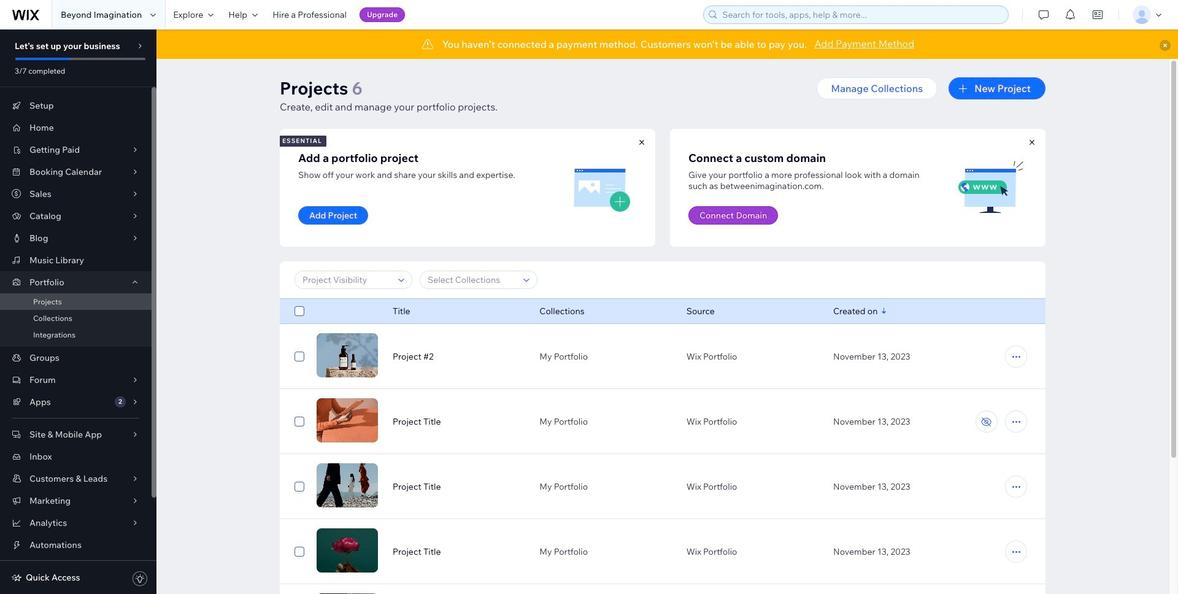 Task type: describe. For each thing, give the bounding box(es) containing it.
Project Visibility field
[[299, 271, 395, 289]]



Task type: vqa. For each thing, say whether or not it's contained in the screenshot.
leftmost Products link
no



Task type: locate. For each thing, give the bounding box(es) containing it.
None checkbox
[[295, 304, 305, 319], [295, 349, 305, 364], [295, 414, 305, 429], [295, 479, 305, 494], [295, 304, 305, 319], [295, 349, 305, 364], [295, 414, 305, 429], [295, 479, 305, 494]]

alert
[[157, 29, 1179, 59]]

Search for tools, apps, help & more... field
[[719, 6, 1005, 23]]

list
[[278, 129, 1046, 247]]

None checkbox
[[295, 545, 305, 559]]

Select Collections field
[[424, 271, 520, 289]]

sidebar element
[[0, 29, 157, 594]]



